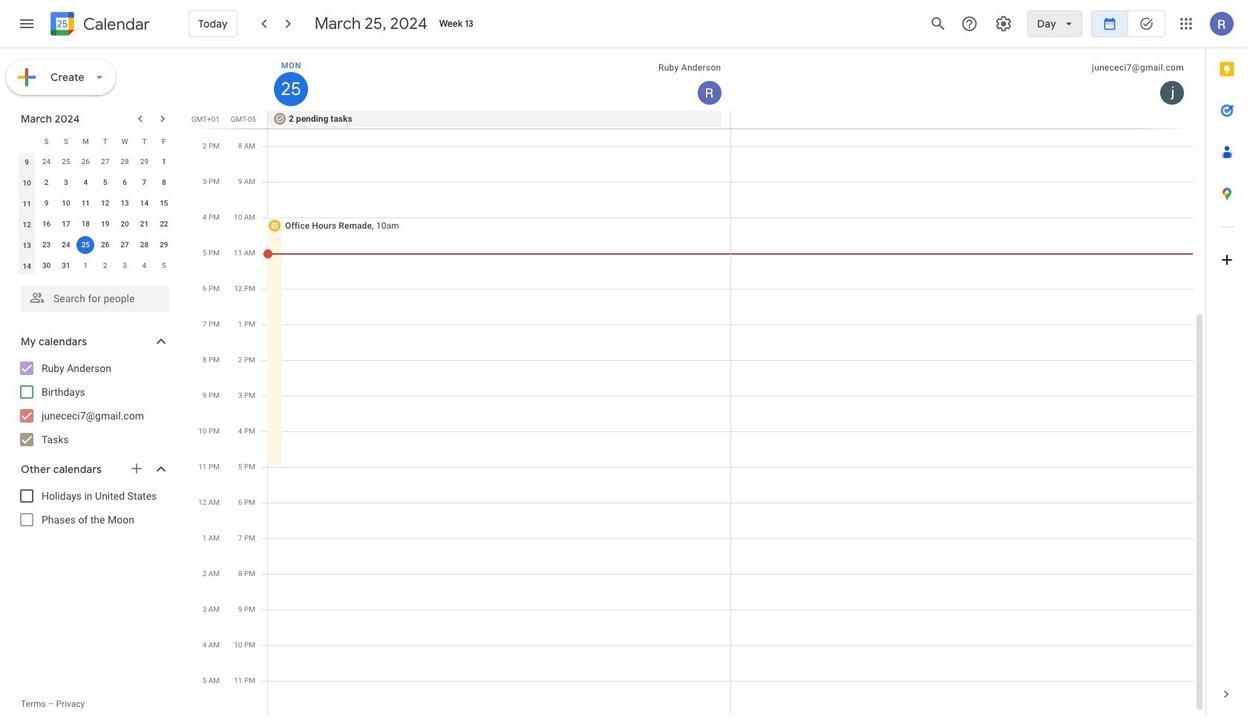 Task type: describe. For each thing, give the bounding box(es) containing it.
Search for people text field
[[30, 285, 160, 312]]

march 2024 grid
[[14, 131, 174, 276]]

april 4 element
[[136, 257, 153, 275]]

15 element
[[155, 195, 173, 212]]

12 element
[[96, 195, 114, 212]]

7 element
[[136, 174, 153, 192]]

20 element
[[116, 215, 134, 233]]

6 element
[[116, 174, 134, 192]]

18 element
[[77, 215, 95, 233]]

28 element
[[136, 236, 153, 254]]

9 element
[[38, 195, 55, 212]]

16 element
[[38, 215, 55, 233]]

february 25 element
[[57, 153, 75, 171]]

0 vertical spatial column header
[[268, 48, 731, 111]]

30 element
[[38, 257, 55, 275]]

calendar element
[[48, 9, 150, 42]]

14 element
[[136, 195, 153, 212]]

23 element
[[38, 236, 55, 254]]

february 27 element
[[96, 153, 114, 171]]

monday, march 25, today element
[[274, 72, 308, 106]]

17 element
[[57, 215, 75, 233]]

row group inside march 2024 grid
[[17, 152, 174, 276]]

main drawer image
[[18, 15, 36, 33]]

other calendars list
[[3, 484, 184, 532]]

1 element
[[155, 153, 173, 171]]

25, today element
[[77, 236, 95, 254]]

add other calendars image
[[129, 461, 144, 476]]

february 26 element
[[77, 153, 95, 171]]

heading inside calendar element
[[80, 15, 150, 33]]



Task type: vqa. For each thing, say whether or not it's contained in the screenshot.
1st more from the top of the page
no



Task type: locate. For each thing, give the bounding box(es) containing it.
22 element
[[155, 215, 173, 233]]

24 element
[[57, 236, 75, 254]]

row group
[[17, 152, 174, 276]]

april 2 element
[[96, 257, 114, 275]]

2 element
[[38, 174, 55, 192]]

10 element
[[57, 195, 75, 212]]

19 element
[[96, 215, 114, 233]]

4 element
[[77, 174, 95, 192]]

1 vertical spatial column header
[[17, 131, 37, 152]]

cell
[[76, 235, 95, 256]]

5 element
[[96, 174, 114, 192]]

my calendars list
[[3, 357, 184, 452]]

13 element
[[116, 195, 134, 212]]

february 24 element
[[38, 153, 55, 171]]

settings menu image
[[996, 15, 1013, 33]]

tab list
[[1207, 48, 1248, 674]]

february 28 element
[[116, 153, 134, 171]]

grid
[[190, 48, 1206, 715]]

1 horizontal spatial column header
[[268, 48, 731, 111]]

cell inside march 2024 grid
[[76, 235, 95, 256]]

april 1 element
[[77, 257, 95, 275]]

None search field
[[0, 279, 184, 312]]

21 element
[[136, 215, 153, 233]]

29 element
[[155, 236, 173, 254]]

0 horizontal spatial column header
[[17, 131, 37, 152]]

column header
[[268, 48, 731, 111], [17, 131, 37, 152]]

row
[[261, 111, 1206, 129], [17, 131, 174, 152], [17, 152, 174, 172], [17, 172, 174, 193], [17, 193, 174, 214], [17, 214, 174, 235], [17, 235, 174, 256], [17, 256, 174, 276]]

26 element
[[96, 236, 114, 254]]

11 element
[[77, 195, 95, 212]]

column header inside march 2024 grid
[[17, 131, 37, 152]]

3 element
[[57, 174, 75, 192]]

february 29 element
[[136, 153, 153, 171]]

april 3 element
[[116, 257, 134, 275]]

heading
[[80, 15, 150, 33]]

31 element
[[57, 257, 75, 275]]

april 5 element
[[155, 257, 173, 275]]

27 element
[[116, 236, 134, 254]]

8 element
[[155, 174, 173, 192]]



